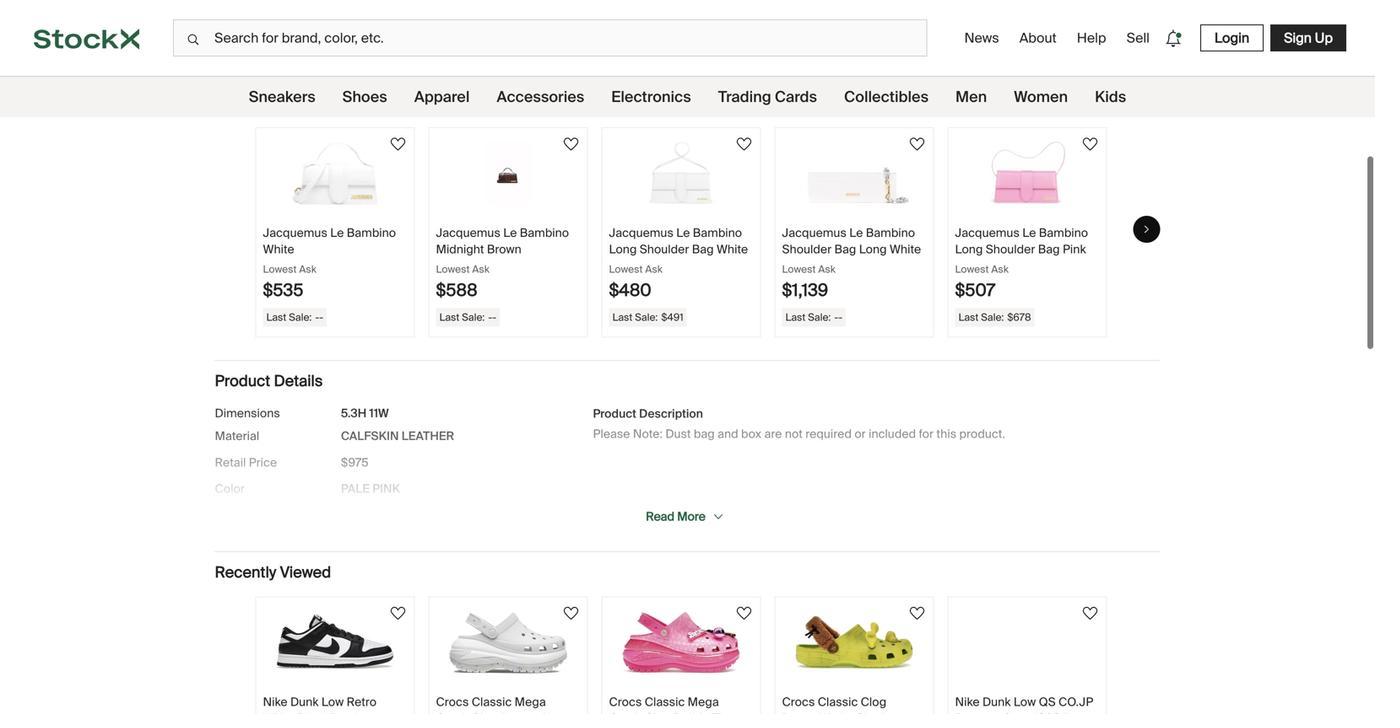 Task type: locate. For each thing, give the bounding box(es) containing it.
bambino down jacquemus le bambino white "image"
[[347, 226, 396, 241]]

sign up button
[[1270, 24, 1346, 51]]

ask inside 'jacquemus le bambino long shoulder bag pink lowest ask $507'
[[991, 263, 1009, 276]]

classic up dreamworks
[[818, 695, 858, 711]]

1 horizontal spatial nextproductimage image
[[459, 6, 525, 53]]

shoulder up $1,139
[[782, 242, 832, 257]]

le for $507
[[1022, 226, 1036, 241]]

crocs classic mega crush clog barbie th link
[[602, 598, 760, 715]]

dunk inside nike dunk low retro white black panda
[[290, 695, 319, 711]]

3 long from the left
[[955, 242, 983, 257]]

1 horizontal spatial long
[[859, 242, 887, 257]]

0 vertical spatial product
[[215, 372, 270, 391]]

lowest down 'midnight'
[[436, 263, 470, 276]]

bambino down jacquemus le bambino long shoulder bag pink image at top
[[1039, 226, 1088, 241]]

ask up $507
[[991, 263, 1009, 276]]

bag
[[692, 242, 714, 257], [834, 242, 856, 257], [1038, 242, 1060, 257]]

dunk up black
[[290, 695, 319, 711]]

sale: for $588
[[462, 311, 485, 324]]

jacquemus inside jacquemus le bambino long shoulder bag white lowest ask $480
[[609, 226, 673, 241]]

0 horizontal spatial last sale: --
[[266, 311, 323, 324]]

last sale: -- down $1,139
[[785, 311, 842, 324]]

2 jacquemus from the left
[[436, 226, 500, 241]]

lowest inside 'jacquemus le bambino long shoulder bag pink lowest ask $507'
[[955, 263, 989, 276]]

men link
[[956, 77, 987, 117]]

long up "$480"
[[609, 242, 637, 257]]

1 horizontal spatial pink
[[1063, 242, 1086, 257]]

1 horizontal spatial crocs
[[609, 695, 642, 711]]

crocs classic clog dreamworks shrek link
[[775, 598, 933, 715]]

0 horizontal spatial long
[[609, 242, 637, 257]]

3 ask from the left
[[645, 263, 663, 276]]

1 horizontal spatial low
[[1014, 695, 1036, 711]]

sale: left $678
[[981, 311, 1004, 324]]

1 horizontal spatial classic
[[645, 695, 685, 711]]

co.jp
[[1059, 695, 1093, 711]]

shoulder
[[640, 242, 689, 257], [782, 242, 832, 257], [986, 242, 1035, 257]]

2 last from the left
[[439, 311, 459, 324]]

jacquemus inside jacquemus le bambino white lowest ask $535
[[263, 226, 327, 241]]

ask up $1,139
[[818, 263, 836, 276]]

sneakers
[[249, 87, 315, 107]]

2 low from the left
[[1014, 695, 1036, 711]]

clog up shrek
[[861, 695, 886, 711]]

required
[[805, 427, 852, 442]]

sell link
[[1120, 22, 1156, 54]]

ask up "$480"
[[645, 263, 663, 276]]

crocs inside crocs classic clog dreamworks shrek
[[782, 695, 815, 711]]

collectibles link
[[844, 77, 929, 117]]

last down $1,139
[[785, 311, 805, 324]]

3 last sale: -- from the left
[[785, 311, 842, 324]]

1 bag from the left
[[692, 242, 714, 257]]

1 horizontal spatial bag
[[834, 242, 856, 257]]

1 sale: from the left
[[289, 311, 312, 324]]

lowest up $1,139
[[782, 263, 816, 276]]

lowest inside jacquemus le bambino midnight brown lowest ask $588
[[436, 263, 470, 276]]

shoulder inside jacquemus le bambino long shoulder bag white lowest ask $480
[[640, 242, 689, 257]]

1 shoulder from the left
[[640, 242, 689, 257]]

white inside nike dunk low retro white black panda
[[263, 712, 294, 715]]

5 bambino from the left
[[1039, 226, 1088, 241]]

Search... search field
[[173, 19, 927, 57]]

1 last from the left
[[266, 311, 286, 324]]

pink inside 'jacquemus le bambino long shoulder bag pink lowest ask $507'
[[1063, 242, 1086, 257]]

4 last from the left
[[785, 311, 805, 324]]

bambino inside jacquemus le bambino white lowest ask $535
[[347, 226, 396, 241]]

$1,139
[[782, 280, 828, 302]]

1 mega from the left
[[515, 695, 546, 711]]

clog inside crocs classic mega crush clog atmosphere
[[472, 712, 497, 715]]

dunk for black
[[290, 695, 319, 711]]

crocs
[[436, 695, 469, 711], [609, 695, 642, 711], [782, 695, 815, 711]]

3 shoulder from the left
[[986, 242, 1035, 257]]

bag
[[694, 427, 715, 442]]

bag for $480
[[692, 242, 714, 257]]

products
[[273, 94, 336, 113]]

classic inside crocs classic mega crush clog barbie th
[[645, 695, 685, 711]]

le for $535
[[330, 226, 344, 241]]

jacquemus up $1,139
[[782, 226, 847, 241]]

1 nike from the left
[[263, 695, 288, 711]]

mega for atmosphere
[[515, 695, 546, 711]]

crush
[[436, 712, 469, 715], [609, 712, 642, 715]]

nextproductimage image up apparel link
[[371, 6, 437, 53]]

0 horizontal spatial product
[[215, 372, 270, 391]]

last down $535
[[266, 311, 286, 324]]

jacquemus le bambino long shoulder bag pink lowest ask $507
[[955, 226, 1088, 302]]

trading cards
[[718, 87, 817, 107]]

sale: down $588
[[462, 311, 485, 324]]

last down $507
[[958, 311, 979, 324]]

nextproductimage image up accessories link
[[459, 6, 525, 53]]

0 horizontal spatial low
[[321, 695, 344, 711]]

login button
[[1200, 24, 1264, 51]]

follow image for $1,139
[[907, 134, 927, 155]]

2 horizontal spatial classic
[[818, 695, 858, 711]]

jacquemus up $535
[[263, 226, 327, 241]]

0 horizontal spatial clog
[[472, 712, 497, 715]]

last for $1,139
[[785, 311, 805, 324]]

clog left 'barbie'
[[645, 712, 670, 715]]

2 horizontal spatial long
[[955, 242, 983, 257]]

accessories link
[[497, 77, 584, 117]]

crocs inside crocs classic mega crush clog barbie th
[[609, 695, 642, 711]]

0 horizontal spatial bag
[[692, 242, 714, 257]]

1 long from the left
[[609, 242, 637, 257]]

1 horizontal spatial mega
[[688, 695, 719, 711]]

5 ask from the left
[[991, 263, 1009, 276]]

bambino for $1,139
[[866, 226, 915, 241]]

crocs down the crocs classic mega crush clog barbie the movie electric pink image
[[609, 695, 642, 711]]

low up curry at the bottom of the page
[[1014, 695, 1036, 711]]

bambino down jacquemus le bambino shoulder bag long white image
[[866, 226, 915, 241]]

2 lowest from the left
[[436, 263, 470, 276]]

long up $507
[[955, 242, 983, 257]]

nike dunk low qs co.jp reverse curry (2024) image
[[968, 612, 1086, 675]]

2 ask from the left
[[472, 263, 490, 276]]

clog left the atmosphere
[[472, 712, 497, 715]]

last sale: $678
[[958, 311, 1031, 324]]

jacquemus le bambino white lowest ask $535
[[263, 226, 396, 302]]

bambino inside jacquemus le bambino midnight brown lowest ask $588
[[520, 226, 569, 241]]

jacquemus inside jacquemus le bambino midnight brown lowest ask $588
[[436, 226, 500, 241]]

mega up the atmosphere
[[515, 695, 546, 711]]

ask inside jacquemus le bambino shoulder bag long white lowest ask $1,139
[[818, 263, 836, 276]]

shoulder for $507
[[986, 242, 1035, 257]]

bambino
[[347, 226, 396, 241], [520, 226, 569, 241], [693, 226, 742, 241], [866, 226, 915, 241], [1039, 226, 1088, 241]]

dunk inside nike dunk low qs co.jp reverse curry (2024)
[[983, 695, 1011, 711]]

long inside jacquemus le bambino long shoulder bag white lowest ask $480
[[609, 242, 637, 257]]

product up dimensions
[[215, 372, 270, 391]]

qs
[[1039, 695, 1056, 711]]

crocs classic mega crush clog barbie the movie electric pink image
[[622, 612, 740, 675]]

le down jacquemus le bambino white "image"
[[330, 226, 344, 241]]

shoulder up "$480"
[[640, 242, 689, 257]]

low inside nike dunk low qs co.jp reverse curry (2024)
[[1014, 695, 1036, 711]]

sale:
[[289, 311, 312, 324], [462, 311, 485, 324], [635, 311, 658, 324], [808, 311, 831, 324], [981, 311, 1004, 324]]

price
[[249, 455, 277, 471]]

4 bambino from the left
[[866, 226, 915, 241]]

0 horizontal spatial crush
[[436, 712, 469, 715]]

shoulder up $507
[[986, 242, 1035, 257]]

last sale: -- for $535
[[266, 311, 323, 324]]

calfskin
[[341, 429, 399, 445]]

long down jacquemus le bambino shoulder bag long white image
[[859, 242, 887, 257]]

pale pink
[[341, 482, 400, 497]]

mega
[[515, 695, 546, 711], [688, 695, 719, 711]]

1 - from the left
[[315, 311, 319, 324]]

jacquemus inside jacquemus le bambino shoulder bag long white lowest ask $1,139
[[782, 226, 847, 241]]

jacquemus up 'midnight'
[[436, 226, 500, 241]]

2 last sale: -- from the left
[[439, 311, 496, 324]]

nike inside nike dunk low qs co.jp reverse curry (2024)
[[955, 695, 980, 711]]

crocs classic mega crush clog atmosphere link
[[429, 598, 587, 715]]

long for $507
[[955, 242, 983, 257]]

last
[[266, 311, 286, 324], [439, 311, 459, 324], [612, 311, 632, 324], [785, 311, 805, 324], [958, 311, 979, 324]]

1 lowest from the left
[[263, 263, 297, 276]]

0 horizontal spatial nextproductimage image
[[371, 6, 437, 53]]

electronics
[[611, 87, 691, 107]]

ask for $1,139
[[818, 263, 836, 276]]

ask down 'midnight'
[[472, 263, 490, 276]]

0 horizontal spatial nike
[[263, 695, 288, 711]]

le for $588
[[503, 226, 517, 241]]

3 last from the left
[[612, 311, 632, 324]]

panda
[[330, 712, 365, 715]]

last sale: --
[[266, 311, 323, 324], [439, 311, 496, 324], [785, 311, 842, 324]]

ask inside jacquemus le bambino long shoulder bag white lowest ask $480
[[645, 263, 663, 276]]

product description please note: dust bag and box are not required or included for this product.
[[593, 406, 1005, 442]]

1 low from the left
[[321, 695, 344, 711]]

classic up 'barbie'
[[645, 695, 685, 711]]

bag down jacquemus le bambino shoulder bag long white image
[[834, 242, 856, 257]]

jacquemus inside 'jacquemus le bambino long shoulder bag pink lowest ask $507'
[[955, 226, 1020, 241]]

4 sale: from the left
[[808, 311, 831, 324]]

long inside 'jacquemus le bambino long shoulder bag pink lowest ask $507'
[[955, 242, 983, 257]]

1 crocs from the left
[[436, 695, 469, 711]]

jacquemus up $507
[[955, 226, 1020, 241]]

bambino for $535
[[347, 226, 396, 241]]

$491
[[661, 311, 683, 324]]

shoes link
[[342, 77, 387, 117]]

2 horizontal spatial bag
[[1038, 242, 1060, 257]]

jacquemus for $535
[[263, 226, 327, 241]]

5 sale: from the left
[[981, 311, 1004, 324]]

product for product details
[[215, 372, 270, 391]]

product up please
[[593, 406, 636, 422]]

1 crush from the left
[[436, 712, 469, 715]]

1 vertical spatial pink
[[372, 482, 400, 497]]

0 horizontal spatial mega
[[515, 695, 546, 711]]

classic for barbie
[[645, 695, 685, 711]]

nextproductimage image
[[371, 6, 437, 53], [459, 6, 525, 53], [547, 6, 612, 53]]

bambino up brown
[[520, 226, 569, 241]]

3 sale: from the left
[[635, 311, 658, 324]]

4 ask from the left
[[818, 263, 836, 276]]

1 last sale: -- from the left
[[266, 311, 323, 324]]

product
[[215, 372, 270, 391], [593, 406, 636, 422]]

black
[[297, 712, 327, 715]]

jacquemus le bambino shoulder bag long white lowest ask $1,139
[[782, 226, 921, 302]]

curry
[[1003, 712, 1032, 715]]

last sale: -- down $588
[[439, 311, 496, 324]]

1 horizontal spatial shoulder
[[782, 242, 832, 257]]

brown
[[487, 242, 521, 257]]

classic up the atmosphere
[[472, 695, 512, 711]]

bag down jacquemus le bambino long shoulder bag white image
[[692, 242, 714, 257]]

dunk up reverse
[[983, 695, 1011, 711]]

follow image for crocs classic clog dreamworks shrek
[[907, 604, 927, 624]]

sneakers link
[[249, 77, 315, 117]]

sale: left $491
[[635, 311, 658, 324]]

2 long from the left
[[859, 242, 887, 257]]

0 horizontal spatial crocs
[[436, 695, 469, 711]]

white inside jacquemus le bambino white lowest ask $535
[[263, 242, 294, 257]]

mega inside crocs classic mega crush clog atmosphere
[[515, 695, 546, 711]]

lowest inside jacquemus le bambino shoulder bag long white lowest ask $1,139
[[782, 263, 816, 276]]

0 horizontal spatial dunk
[[290, 695, 319, 711]]

bambino inside 'jacquemus le bambino long shoulder bag pink lowest ask $507'
[[1039, 226, 1088, 241]]

read more button
[[641, 503, 729, 532]]

sale: down $1,139
[[808, 311, 831, 324]]

0 horizontal spatial classic
[[472, 695, 512, 711]]

pale
[[341, 482, 370, 497]]

retro
[[347, 695, 377, 711]]

2 shoulder from the left
[[782, 242, 832, 257]]

follow image
[[388, 134, 408, 155], [561, 134, 581, 155], [388, 604, 408, 624], [907, 604, 927, 624], [1080, 604, 1100, 624]]

follow image
[[734, 134, 754, 155], [907, 134, 927, 155], [1080, 134, 1100, 155], [561, 604, 581, 624], [734, 604, 754, 624]]

low inside nike dunk low retro white black panda
[[321, 695, 344, 711]]

2 - from the left
[[319, 311, 323, 324]]

1 horizontal spatial nike
[[955, 695, 980, 711]]

2 horizontal spatial crocs
[[782, 695, 815, 711]]

shoes
[[342, 87, 387, 107]]

(2024)
[[1035, 712, 1070, 715]]

crocs classic mega crush clog atmosphere
[[436, 695, 568, 715]]

product inside product description please note: dust bag and box are not required or included for this product.
[[593, 406, 636, 422]]

3 lowest from the left
[[609, 263, 643, 276]]

3 jacquemus from the left
[[609, 226, 673, 241]]

2 classic from the left
[[645, 695, 685, 711]]

3 le from the left
[[676, 226, 690, 241]]

1 dunk from the left
[[290, 695, 319, 711]]

le down jacquemus le bambino shoulder bag long white image
[[849, 226, 863, 241]]

2 nike from the left
[[955, 695, 980, 711]]

crush inside crocs classic mega crush clog atmosphere
[[436, 712, 469, 715]]

le up brown
[[503, 226, 517, 241]]

shoulder for $480
[[640, 242, 689, 257]]

1 le from the left
[[330, 226, 344, 241]]

2 horizontal spatial nextproductimage image
[[547, 6, 612, 53]]

sign up
[[1284, 29, 1333, 47]]

$535
[[263, 280, 303, 302]]

jacquemus le bambino white image
[[276, 142, 394, 205]]

sale: down $535
[[289, 311, 312, 324]]

last for $535
[[266, 311, 286, 324]]

tab list
[[360, 0, 623, 64]]

kids link
[[1095, 77, 1126, 117]]

crush left the atmosphere
[[436, 712, 469, 715]]

shoulder inside 'jacquemus le bambino long shoulder bag pink lowest ask $507'
[[986, 242, 1035, 257]]

ask up $535
[[299, 263, 316, 276]]

2 bag from the left
[[834, 242, 856, 257]]

1 bambino from the left
[[347, 226, 396, 241]]

last down "$480"
[[612, 311, 632, 324]]

1 ask from the left
[[299, 263, 316, 276]]

1 vertical spatial product
[[593, 406, 636, 422]]

bambino inside jacquemus le bambino long shoulder bag white lowest ask $480
[[693, 226, 742, 241]]

box
[[741, 427, 761, 442]]

follow image for nike dunk low retro white black panda
[[388, 604, 408, 624]]

3 crocs from the left
[[782, 695, 815, 711]]

3 bambino from the left
[[693, 226, 742, 241]]

sale: for $507
[[981, 311, 1004, 324]]

bambino for $588
[[520, 226, 569, 241]]

clog
[[861, 695, 886, 711], [472, 712, 497, 715], [645, 712, 670, 715]]

5 lowest from the left
[[955, 263, 989, 276]]

lowest up $535
[[263, 263, 297, 276]]

bag for $507
[[1038, 242, 1060, 257]]

sale: for $1,139
[[808, 311, 831, 324]]

pink
[[1063, 242, 1086, 257], [372, 482, 400, 497]]

1 horizontal spatial dunk
[[983, 695, 1011, 711]]

le inside 'jacquemus le bambino long shoulder bag pink lowest ask $507'
[[1022, 226, 1036, 241]]

clog inside crocs classic clog dreamworks shrek
[[861, 695, 886, 711]]

1 horizontal spatial crush
[[609, 712, 642, 715]]

bag inside 'jacquemus le bambino long shoulder bag pink lowest ask $507'
[[1038, 242, 1060, 257]]

bag inside jacquemus le bambino long shoulder bag white lowest ask $480
[[692, 242, 714, 257]]

description
[[639, 406, 703, 422]]

4 le from the left
[[849, 226, 863, 241]]

last for $588
[[439, 311, 459, 324]]

2 crush from the left
[[609, 712, 642, 715]]

clog inside crocs classic mega crush clog barbie th
[[645, 712, 670, 715]]

men
[[956, 87, 987, 107]]

1 horizontal spatial last sale: --
[[439, 311, 496, 324]]

follow image for $507
[[1080, 134, 1100, 155]]

follow image for nike dunk low qs co.jp reverse curry (2024)
[[1080, 604, 1100, 624]]

le inside jacquemus le bambino white lowest ask $535
[[330, 226, 344, 241]]

1 horizontal spatial product
[[593, 406, 636, 422]]

lowest inside jacquemus le bambino white lowest ask $535
[[263, 263, 297, 276]]

crocs up dreamworks
[[782, 695, 815, 711]]

sell
[[1127, 29, 1150, 47]]

2 bambino from the left
[[520, 226, 569, 241]]

4 lowest from the left
[[782, 263, 816, 276]]

le inside jacquemus le bambino shoulder bag long white lowest ask $1,139
[[849, 226, 863, 241]]

lowest up "$480"
[[609, 263, 643, 276]]

2 horizontal spatial clog
[[861, 695, 886, 711]]

crocs inside crocs classic mega crush clog atmosphere
[[436, 695, 469, 711]]

nike
[[263, 695, 288, 711], [955, 695, 980, 711]]

jacquemus for $1,139
[[782, 226, 847, 241]]

2 dunk from the left
[[983, 695, 1011, 711]]

5 last from the left
[[958, 311, 979, 324]]

le down jacquemus le bambino long shoulder bag white image
[[676, 226, 690, 241]]

product for product description please note: dust bag and box are not required or included for this product.
[[593, 406, 636, 422]]

2 horizontal spatial shoulder
[[986, 242, 1035, 257]]

le inside jacquemus le bambino long shoulder bag white lowest ask $480
[[676, 226, 690, 241]]

2 le from the left
[[503, 226, 517, 241]]

bambino inside jacquemus le bambino shoulder bag long white lowest ask $1,139
[[866, 226, 915, 241]]

white inside jacquemus le bambino shoulder bag long white lowest ask $1,139
[[890, 242, 921, 257]]

lowest inside jacquemus le bambino long shoulder bag white lowest ask $480
[[609, 263, 643, 276]]

sign
[[1284, 29, 1312, 47]]

jacquemus up "$480"
[[609, 226, 673, 241]]

jacquemus for $588
[[436, 226, 500, 241]]

recently
[[215, 563, 276, 583]]

$588
[[436, 280, 477, 302]]

3 bag from the left
[[1038, 242, 1060, 257]]

jacquemus
[[263, 226, 327, 241], [436, 226, 500, 241], [609, 226, 673, 241], [782, 226, 847, 241], [955, 226, 1020, 241]]

2 sale: from the left
[[462, 311, 485, 324]]

classic inside crocs classic mega crush clog atmosphere
[[472, 695, 512, 711]]

nextproductimage image up accessories
[[547, 6, 612, 53]]

bambino down jacquemus le bambino long shoulder bag white image
[[693, 226, 742, 241]]

trading
[[718, 87, 771, 107]]

ask
[[299, 263, 316, 276], [472, 263, 490, 276], [645, 263, 663, 276], [818, 263, 836, 276], [991, 263, 1009, 276]]

0 horizontal spatial pink
[[372, 482, 400, 497]]

mega inside crocs classic mega crush clog barbie th
[[688, 695, 719, 711]]

low for panda
[[321, 695, 344, 711]]

clog for crocs classic mega crush clog atmosphere
[[472, 712, 497, 715]]

low up panda
[[321, 695, 344, 711]]

dunk
[[290, 695, 319, 711], [983, 695, 1011, 711]]

4 jacquemus from the left
[[782, 226, 847, 241]]

cards
[[775, 87, 817, 107]]

2 mega from the left
[[688, 695, 719, 711]]

crocs down crocs classic mega crush clog atmosphere image
[[436, 695, 469, 711]]

le down jacquemus le bambino long shoulder bag pink image at top
[[1022, 226, 1036, 241]]

2 crocs from the left
[[609, 695, 642, 711]]

0 vertical spatial pink
[[1063, 242, 1086, 257]]

crush inside crocs classic mega crush clog barbie th
[[609, 712, 642, 715]]

1 classic from the left
[[472, 695, 512, 711]]

1 horizontal spatial clog
[[645, 712, 670, 715]]

last down $588
[[439, 311, 459, 324]]

material
[[215, 429, 259, 445]]

bag down jacquemus le bambino long shoulder bag pink image at top
[[1038, 242, 1060, 257]]

nike inside nike dunk low retro white black panda
[[263, 695, 288, 711]]

5 jacquemus from the left
[[955, 226, 1020, 241]]

2 horizontal spatial last sale: --
[[785, 311, 842, 324]]

are
[[764, 427, 782, 442]]

crush left 'barbie'
[[609, 712, 642, 715]]

1 jacquemus from the left
[[263, 226, 327, 241]]

le inside jacquemus le bambino midnight brown lowest ask $588
[[503, 226, 517, 241]]

3 classic from the left
[[818, 695, 858, 711]]

0 horizontal spatial shoulder
[[640, 242, 689, 257]]

mega up 'barbie'
[[688, 695, 719, 711]]

lowest up $507
[[955, 263, 989, 276]]

last sale: -- down $535
[[266, 311, 323, 324]]

5 le from the left
[[1022, 226, 1036, 241]]



Task type: vqa. For each thing, say whether or not it's contained in the screenshot.
the leftmost Bag
yes



Task type: describe. For each thing, give the bounding box(es) containing it.
5 - from the left
[[834, 311, 838, 324]]

bambino for $480
[[693, 226, 742, 241]]

apparel link
[[414, 77, 470, 117]]

product details
[[215, 372, 323, 391]]

color
[[215, 482, 245, 497]]

product category switcher element
[[0, 77, 1375, 117]]

crocs classic clog dreamworks shrek
[[782, 695, 888, 715]]

accessories
[[497, 87, 584, 107]]

login
[[1215, 29, 1249, 47]]

nike dunk low retro white black panda image
[[276, 612, 394, 675]]

clog for crocs classic mega crush clog barbie th
[[645, 712, 670, 715]]

long for $480
[[609, 242, 637, 257]]

women link
[[1014, 77, 1068, 117]]

note:
[[633, 427, 663, 442]]

dreamworks
[[782, 712, 853, 715]]

included
[[869, 427, 916, 442]]

stockx logo image
[[34, 28, 139, 49]]

news
[[964, 29, 999, 47]]

toggle promise value prop image
[[1135, 37, 1152, 54]]

4 - from the left
[[492, 311, 496, 324]]

dunk for reverse
[[983, 695, 1011, 711]]

read
[[646, 510, 674, 525]]

jacquemus le bambino long shoulder bag white image
[[622, 142, 740, 205]]

news link
[[958, 22, 1006, 54]]

jacquemus for $507
[[955, 226, 1020, 241]]

bag inside jacquemus le bambino shoulder bag long white lowest ask $1,139
[[834, 242, 856, 257]]

sale: for $535
[[289, 311, 312, 324]]

last sale: $491
[[612, 311, 683, 324]]

stockx logo link
[[0, 0, 173, 76]]

2 nextproductimage image from the left
[[459, 6, 525, 53]]

related products
[[215, 94, 336, 113]]

3 - from the left
[[488, 311, 492, 324]]

recently viewed
[[215, 563, 331, 583]]

ask inside jacquemus le bambino white lowest ask $535
[[299, 263, 316, 276]]

help
[[1077, 29, 1106, 47]]

jacquemus le bambino shoulder bag long white image
[[795, 142, 913, 205]]

more
[[677, 510, 706, 525]]

retail price
[[215, 455, 277, 471]]

follow image for $480
[[734, 134, 754, 155]]

move carousel right image
[[1142, 225, 1152, 235]]

$975
[[341, 455, 369, 471]]

long inside jacquemus le bambino shoulder bag long white lowest ask $1,139
[[859, 242, 887, 257]]

white inside jacquemus le bambino long shoulder bag white lowest ask $480
[[717, 242, 748, 257]]

read more
[[646, 510, 706, 525]]

crocs classic mega crush clog barbie th
[[609, 695, 732, 715]]

jacquemus le bambino long shoulder bag white lowest ask $480
[[609, 226, 748, 302]]

le for $1,139
[[849, 226, 863, 241]]

collectibles
[[844, 87, 929, 107]]

crush for crocs classic mega crush clog atmosphere
[[436, 712, 469, 715]]

please
[[593, 427, 630, 442]]

last sale: -- for $1,139
[[785, 311, 842, 324]]

classic inside crocs classic clog dreamworks shrek
[[818, 695, 858, 711]]

1 nextproductimage image from the left
[[371, 6, 437, 53]]

about
[[1019, 29, 1057, 47]]

crocs for crocs classic mega crush clog barbie th
[[609, 695, 642, 711]]

women
[[1014, 87, 1068, 107]]

dimensions
[[215, 406, 280, 422]]

ask inside jacquemus le bambino midnight brown lowest ask $588
[[472, 263, 490, 276]]

nike dunk low qs co.jp reverse curry (2024) link
[[948, 598, 1106, 715]]

notification unread icon image
[[1161, 27, 1185, 50]]

jacquemus for $480
[[609, 226, 673, 241]]

6 - from the left
[[838, 311, 842, 324]]

jacquemus le bambino midnight brown image
[[449, 142, 567, 205]]

leather
[[402, 429, 454, 445]]

le for $480
[[676, 226, 690, 241]]

$480
[[609, 280, 651, 302]]

nike dunk low retro white black panda
[[263, 695, 377, 715]]

shrek
[[856, 712, 888, 715]]

last for $480
[[612, 311, 632, 324]]

and
[[718, 427, 738, 442]]

$678
[[1007, 311, 1031, 324]]

midnight
[[436, 242, 484, 257]]

nike dunk low qs co.jp reverse curry (2024)
[[955, 695, 1093, 715]]

mega for barbie
[[688, 695, 719, 711]]

barbie
[[673, 712, 709, 715]]

lowest for $1,139
[[782, 263, 816, 276]]

ask for $507
[[991, 263, 1009, 276]]

sale: for $480
[[635, 311, 658, 324]]

help link
[[1070, 22, 1113, 54]]

classic for atmosphere
[[472, 695, 512, 711]]

for
[[919, 427, 934, 442]]

related
[[215, 94, 269, 113]]

viewed
[[280, 563, 331, 583]]

electronics link
[[611, 77, 691, 117]]

retail
[[215, 455, 246, 471]]

apparel
[[414, 87, 470, 107]]

this
[[936, 427, 956, 442]]

dust
[[665, 427, 691, 442]]

crocs classic mega crush clog atmosphere image
[[449, 612, 567, 675]]

ask for $480
[[645, 263, 663, 276]]

$507
[[955, 280, 995, 302]]

5.3h
[[341, 406, 367, 422]]

crocs classic clog dreamworks shrek image
[[795, 612, 913, 675]]

nike for nike dunk low retro white black panda
[[263, 695, 288, 711]]

lowest for $507
[[955, 263, 989, 276]]

nike dunk low retro white black panda link
[[256, 598, 414, 715]]

low for curry
[[1014, 695, 1036, 711]]

details
[[274, 372, 323, 391]]

or
[[855, 427, 866, 442]]

11w
[[369, 406, 389, 422]]

lowest for $480
[[609, 263, 643, 276]]

up
[[1315, 29, 1333, 47]]

crush for crocs classic mega crush clog barbie th
[[609, 712, 642, 715]]

last sale: -- for $588
[[439, 311, 496, 324]]

3 nextproductimage image from the left
[[547, 6, 612, 53]]

atmosphere
[[500, 712, 568, 715]]

shoulder inside jacquemus le bambino shoulder bag long white lowest ask $1,139
[[782, 242, 832, 257]]

nike for nike dunk low qs co.jp reverse curry (2024)
[[955, 695, 980, 711]]

jacquemus le bambino long shoulder bag pink image
[[968, 142, 1086, 205]]

crocs for crocs classic clog dreamworks shrek
[[782, 695, 815, 711]]

last for $507
[[958, 311, 979, 324]]

crocs for crocs classic mega crush clog atmosphere
[[436, 695, 469, 711]]

jacquemus le bambino midnight brown lowest ask $588
[[436, 226, 569, 302]]

bambino for $507
[[1039, 226, 1088, 241]]



